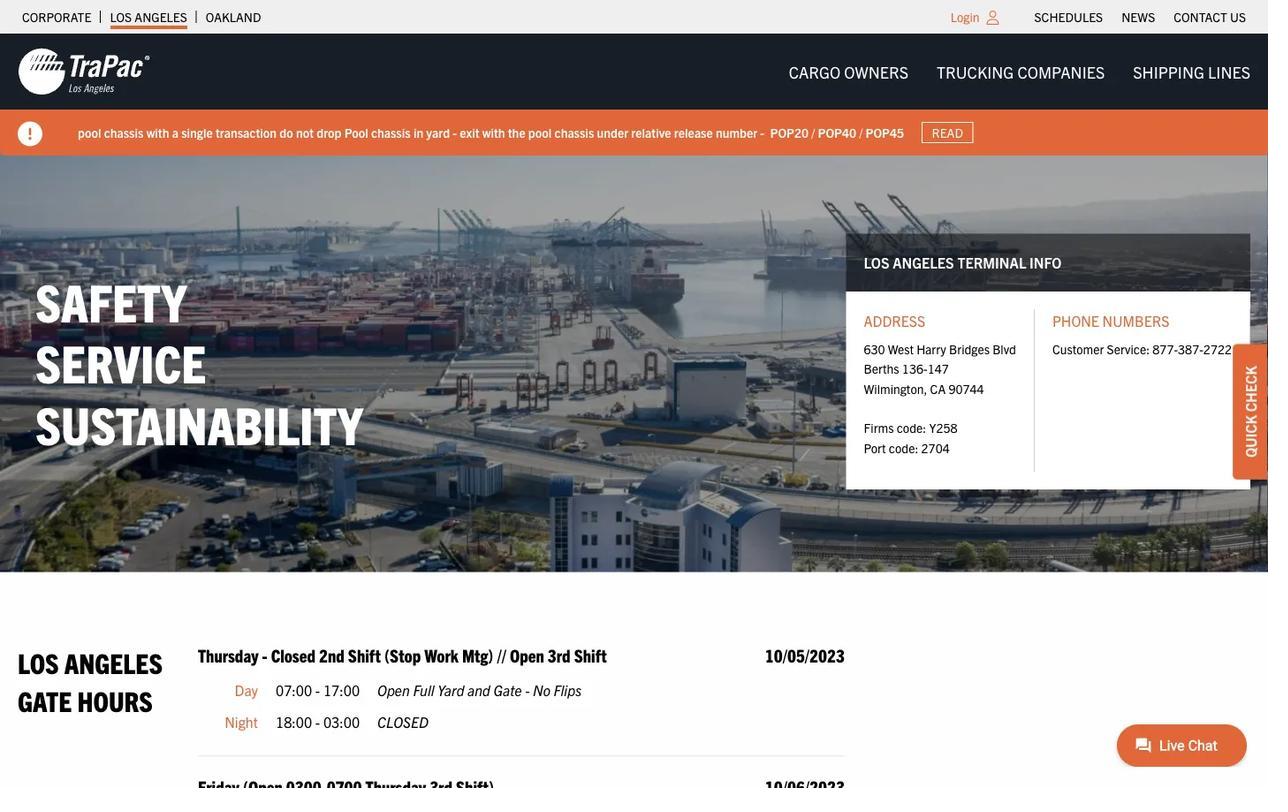 Task type: locate. For each thing, give the bounding box(es) containing it.
in
[[414, 124, 423, 140]]

1 shift from the left
[[348, 644, 381, 666]]

los inside los angeles gate hours
[[18, 645, 59, 679]]

flips
[[554, 681, 582, 699]]

port
[[864, 440, 886, 456]]

pop40
[[818, 124, 856, 140]]

night
[[225, 713, 258, 730]]

0 vertical spatial menu bar
[[1025, 4, 1255, 29]]

login
[[951, 9, 980, 25]]

pop45
[[866, 124, 904, 140]]

0 horizontal spatial chassis
[[104, 124, 144, 140]]

shift right 3rd
[[574, 644, 607, 666]]

closed
[[377, 713, 429, 730]]

read link
[[922, 122, 973, 143]]

387-
[[1178, 341, 1204, 357]]

with left the
[[482, 124, 505, 140]]

blvd
[[993, 341, 1016, 357]]

trucking
[[937, 61, 1014, 81]]

1 with from the left
[[146, 124, 169, 140]]

companies
[[1018, 61, 1105, 81]]

firms code:  y258 port code:  2704
[[864, 420, 958, 456]]

angeles up the address
[[893, 254, 954, 271]]

1 horizontal spatial /
[[859, 124, 863, 140]]

los angeles terminal info
[[864, 254, 1062, 271]]

oakland link
[[206, 4, 261, 29]]

cargo owners link
[[775, 54, 923, 89]]

2 horizontal spatial chassis
[[555, 124, 594, 140]]

harry
[[917, 341, 946, 357]]

630 west harry bridges blvd berths 136-147 wilmington, ca 90744
[[864, 341, 1016, 396]]

1 horizontal spatial chassis
[[371, 124, 411, 140]]

angeles for los angeles terminal info
[[893, 254, 954, 271]]

- left no
[[525, 681, 530, 699]]

pool right the
[[528, 124, 552, 140]]

0 vertical spatial angeles
[[135, 9, 187, 25]]

/ right pop20
[[812, 124, 815, 140]]

info
[[1030, 254, 1062, 271]]

los
[[110, 9, 132, 25], [864, 254, 890, 271], [18, 645, 59, 679]]

1 vertical spatial los
[[864, 254, 890, 271]]

day
[[235, 681, 258, 699]]

147
[[928, 361, 949, 376]]

angeles for los angeles gate hours
[[64, 645, 163, 679]]

1 vertical spatial angeles
[[893, 254, 954, 271]]

angeles for los angeles
[[135, 9, 187, 25]]

1 horizontal spatial los
[[110, 9, 132, 25]]

angeles inside los angeles gate hours
[[64, 645, 163, 679]]

and
[[468, 681, 490, 699]]

1 horizontal spatial with
[[482, 124, 505, 140]]

0 vertical spatial los
[[110, 9, 132, 25]]

bridges
[[949, 341, 990, 357]]

open left full
[[377, 681, 410, 699]]

2 vertical spatial los
[[18, 645, 59, 679]]

chassis left a
[[104, 124, 144, 140]]

open right //
[[510, 644, 544, 666]]

mtg)
[[462, 644, 493, 666]]

/ left the "pop45"
[[859, 124, 863, 140]]

1 chassis from the left
[[104, 124, 144, 140]]

los for los angeles
[[110, 9, 132, 25]]

wilmington,
[[864, 380, 927, 396]]

trucking companies link
[[923, 54, 1119, 89]]

menu bar containing cargo owners
[[775, 54, 1265, 89]]

gate left hours
[[18, 683, 72, 717]]

angeles up hours
[[64, 645, 163, 679]]

2 vertical spatial angeles
[[64, 645, 163, 679]]

release
[[674, 124, 713, 140]]

0 horizontal spatial /
[[812, 124, 815, 140]]

chassis left under
[[555, 124, 594, 140]]

0 horizontal spatial with
[[146, 124, 169, 140]]

- right 07:00
[[315, 681, 320, 699]]

gate
[[494, 681, 522, 699], [18, 683, 72, 717]]

shipping
[[1133, 61, 1205, 81]]

schedules link
[[1035, 4, 1103, 29]]

service:
[[1107, 341, 1150, 357]]

chassis
[[104, 124, 144, 140], [371, 124, 411, 140], [555, 124, 594, 140]]

2 with from the left
[[482, 124, 505, 140]]

1 pool from the left
[[78, 124, 101, 140]]

1 horizontal spatial pool
[[528, 124, 552, 140]]

y258
[[929, 420, 958, 436]]

corporate link
[[22, 4, 91, 29]]

0 horizontal spatial pool
[[78, 124, 101, 140]]

2722
[[1204, 341, 1232, 357]]

1 horizontal spatial shift
[[574, 644, 607, 666]]

- left exit
[[453, 124, 457, 140]]

yard
[[426, 124, 450, 140]]

closed
[[271, 644, 315, 666]]

1 vertical spatial menu bar
[[775, 54, 1265, 89]]

los for los angeles gate hours
[[18, 645, 59, 679]]

pool
[[344, 124, 368, 140]]

0 horizontal spatial los
[[18, 645, 59, 679]]

berths
[[864, 361, 899, 376]]

2 shift from the left
[[574, 644, 607, 666]]

10/05/2023
[[765, 644, 845, 666]]

contact us link
[[1174, 4, 1246, 29]]

3 chassis from the left
[[555, 124, 594, 140]]

/
[[812, 124, 815, 140], [859, 124, 863, 140]]

west
[[888, 341, 914, 357]]

0 horizontal spatial shift
[[348, 644, 381, 666]]

1 / from the left
[[812, 124, 815, 140]]

sustainability
[[35, 391, 363, 455]]

menu bar up shipping
[[1025, 4, 1255, 29]]

0 vertical spatial code:
[[897, 420, 926, 436]]

with left a
[[146, 124, 169, 140]]

banner
[[0, 34, 1268, 156]]

pool
[[78, 124, 101, 140], [528, 124, 552, 140]]

1 horizontal spatial open
[[510, 644, 544, 666]]

menu bar down light "image"
[[775, 54, 1265, 89]]

2 horizontal spatial los
[[864, 254, 890, 271]]

(stop
[[384, 644, 421, 666]]

safety service sustainability
[[35, 268, 363, 455]]

single
[[181, 124, 213, 140]]

0 horizontal spatial gate
[[18, 683, 72, 717]]

pop20
[[770, 124, 809, 140]]

code: up 2704
[[897, 420, 926, 436]]

open
[[510, 644, 544, 666], [377, 681, 410, 699]]

contact us
[[1174, 9, 1246, 25]]

login link
[[951, 9, 980, 25]]

pool chassis with a single transaction  do not drop pool chassis in yard -  exit with the pool chassis under relative release number -  pop20 / pop40 / pop45
[[78, 124, 904, 140]]

menu bar
[[1025, 4, 1255, 29], [775, 54, 1265, 89]]

with
[[146, 124, 169, 140], [482, 124, 505, 140]]

shift right 2nd at bottom left
[[348, 644, 381, 666]]

gate right the and
[[494, 681, 522, 699]]

pool right solid icon
[[78, 124, 101, 140]]

hours
[[77, 683, 153, 717]]

phone numbers
[[1053, 312, 1170, 329]]

- right number in the right top of the page
[[760, 124, 765, 140]]

corporate
[[22, 9, 91, 25]]

code:
[[897, 420, 926, 436], [889, 440, 919, 456]]

drop
[[317, 124, 342, 140]]

angeles left the oakland
[[135, 9, 187, 25]]

0 horizontal spatial open
[[377, 681, 410, 699]]

07:00
[[276, 681, 312, 699]]

code: right "port"
[[889, 440, 919, 456]]

chassis left 'in'
[[371, 124, 411, 140]]



Task type: describe. For each thing, give the bounding box(es) containing it.
banner containing cargo owners
[[0, 34, 1268, 156]]

1 vertical spatial code:
[[889, 440, 919, 456]]

customer
[[1053, 341, 1104, 357]]

03:00
[[323, 713, 360, 730]]

owners
[[844, 61, 909, 81]]

customer service: 877-387-2722
[[1053, 341, 1232, 357]]

136-
[[902, 361, 928, 376]]

2 / from the left
[[859, 124, 863, 140]]

//
[[497, 644, 506, 666]]

18:00 - 03:00
[[276, 713, 360, 730]]

the
[[508, 124, 526, 140]]

menu bar containing schedules
[[1025, 4, 1255, 29]]

relative
[[631, 124, 671, 140]]

number
[[716, 124, 758, 140]]

cargo
[[789, 61, 841, 81]]

2704
[[921, 440, 950, 456]]

2 chassis from the left
[[371, 124, 411, 140]]

cargo owners
[[789, 61, 909, 81]]

us
[[1230, 9, 1246, 25]]

los angeles image
[[18, 47, 150, 96]]

address
[[864, 312, 925, 329]]

18:00
[[276, 713, 312, 730]]

not
[[296, 124, 314, 140]]

1 vertical spatial open
[[377, 681, 410, 699]]

news link
[[1122, 4, 1155, 29]]

0 vertical spatial open
[[510, 644, 544, 666]]

3rd
[[548, 644, 571, 666]]

1 horizontal spatial gate
[[494, 681, 522, 699]]

work
[[425, 644, 459, 666]]

oakland
[[206, 9, 261, 25]]

light image
[[987, 11, 999, 25]]

los angeles link
[[110, 4, 187, 29]]

contact
[[1174, 9, 1227, 25]]

quick check link
[[1233, 344, 1268, 480]]

check
[[1242, 366, 1259, 412]]

do
[[280, 124, 293, 140]]

read
[[932, 125, 963, 141]]

lines
[[1208, 61, 1251, 81]]

exit
[[460, 124, 479, 140]]

2 pool from the left
[[528, 124, 552, 140]]

numbers
[[1103, 312, 1170, 329]]

877-
[[1153, 341, 1178, 357]]

solid image
[[18, 122, 42, 146]]

los angeles
[[110, 9, 187, 25]]

a
[[172, 124, 178, 140]]

schedules
[[1035, 9, 1103, 25]]

shipping lines
[[1133, 61, 1251, 81]]

los angeles gate hours
[[18, 645, 163, 717]]

2nd
[[319, 644, 345, 666]]

- left closed
[[262, 644, 267, 666]]

transaction
[[216, 124, 277, 140]]

gate inside los angeles gate hours
[[18, 683, 72, 717]]

17:00
[[323, 681, 360, 699]]

quick check
[[1242, 366, 1259, 458]]

under
[[597, 124, 628, 140]]

quick
[[1242, 415, 1259, 458]]

630
[[864, 341, 885, 357]]

full
[[413, 681, 434, 699]]

service
[[35, 329, 206, 394]]

news
[[1122, 9, 1155, 25]]

open full yard and gate - no flips
[[377, 681, 582, 699]]

thursday
[[198, 644, 258, 666]]

phone
[[1053, 312, 1099, 329]]

- right 18:00
[[315, 713, 320, 730]]

no
[[533, 681, 550, 699]]

los for los angeles terminal info
[[864, 254, 890, 271]]

shipping lines link
[[1119, 54, 1265, 89]]

yard
[[438, 681, 464, 699]]

terminal
[[957, 254, 1026, 271]]

07:00 - 17:00
[[276, 681, 360, 699]]

firms
[[864, 420, 894, 436]]



Task type: vqa. For each thing, say whether or not it's contained in the screenshot.
are
no



